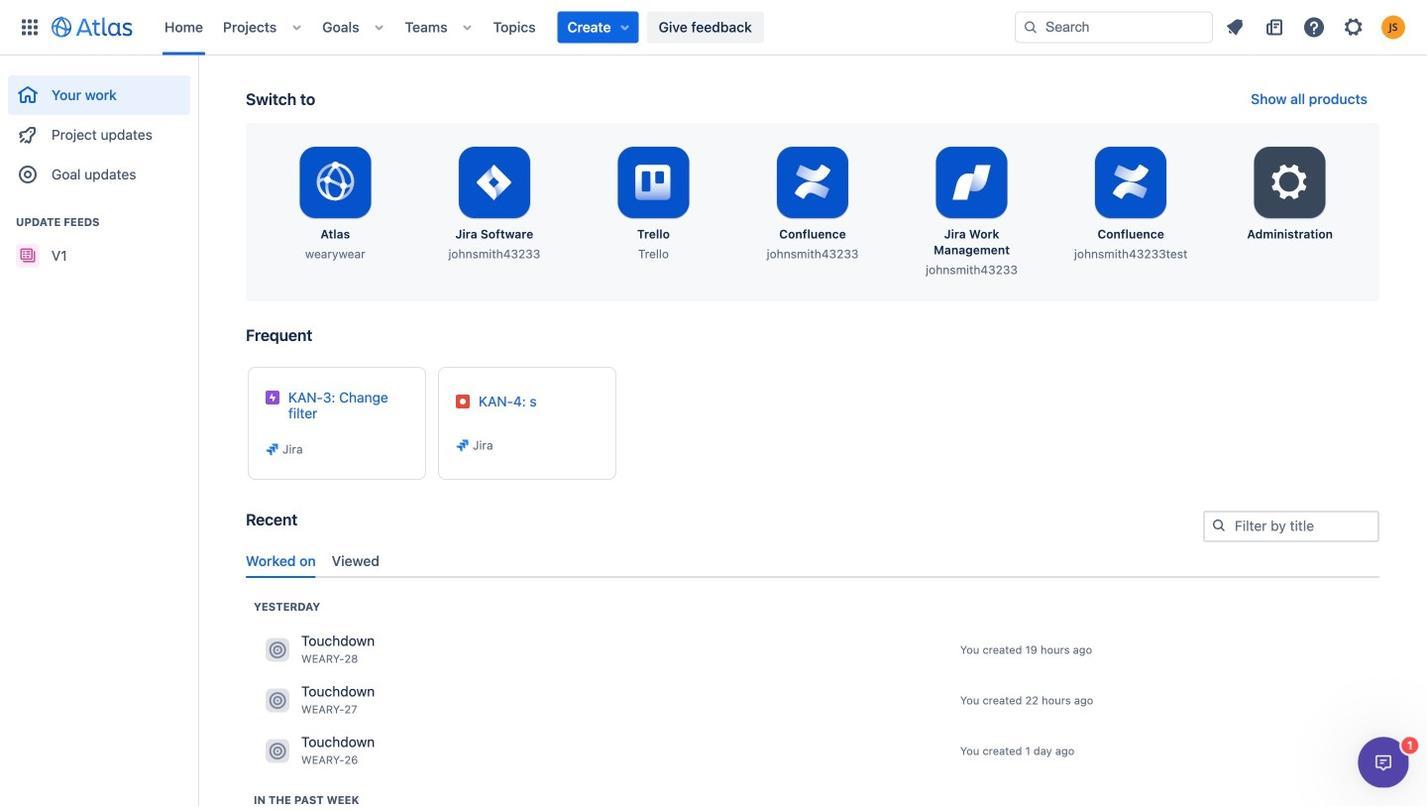 Task type: locate. For each thing, give the bounding box(es) containing it.
1 townsquare image from the top
[[266, 689, 290, 712]]

tab list
[[238, 545, 1388, 578]]

heading
[[254, 599, 321, 615], [254, 792, 359, 806]]

0 vertical spatial townsquare image
[[266, 689, 290, 712]]

1 vertical spatial townsquare image
[[266, 739, 290, 763]]

switch to... image
[[18, 15, 42, 39]]

banner
[[0, 0, 1428, 56]]

jira image
[[455, 437, 471, 453], [455, 437, 471, 453], [265, 441, 281, 457], [265, 441, 281, 457]]

account image
[[1382, 15, 1406, 39]]

townsquare image
[[266, 689, 290, 712], [266, 739, 290, 763]]

1 heading from the top
[[254, 599, 321, 615]]

1 vertical spatial heading
[[254, 792, 359, 806]]

2 group from the top
[[8, 194, 190, 282]]

0 vertical spatial heading
[[254, 599, 321, 615]]

settings image
[[1343, 15, 1366, 39], [1267, 159, 1315, 206]]

Search field
[[1015, 11, 1214, 43]]

group
[[8, 56, 190, 200], [8, 194, 190, 282]]

townsquare image
[[266, 638, 290, 662]]

0 vertical spatial settings image
[[1343, 15, 1366, 39]]

0 horizontal spatial settings image
[[1267, 159, 1315, 206]]

None search field
[[1015, 11, 1214, 43]]



Task type: vqa. For each thing, say whether or not it's contained in the screenshot.
confluence icon
no



Task type: describe. For each thing, give the bounding box(es) containing it.
1 vertical spatial settings image
[[1267, 159, 1315, 206]]

search image
[[1023, 19, 1039, 35]]

search image
[[1212, 518, 1228, 533]]

notifications image
[[1224, 15, 1247, 39]]

1 horizontal spatial settings image
[[1343, 15, 1366, 39]]

2 heading from the top
[[254, 792, 359, 806]]

Filter by title field
[[1206, 513, 1378, 540]]

help image
[[1303, 15, 1327, 39]]

1 group from the top
[[8, 56, 190, 200]]

2 townsquare image from the top
[[266, 739, 290, 763]]

top element
[[12, 0, 1015, 55]]



